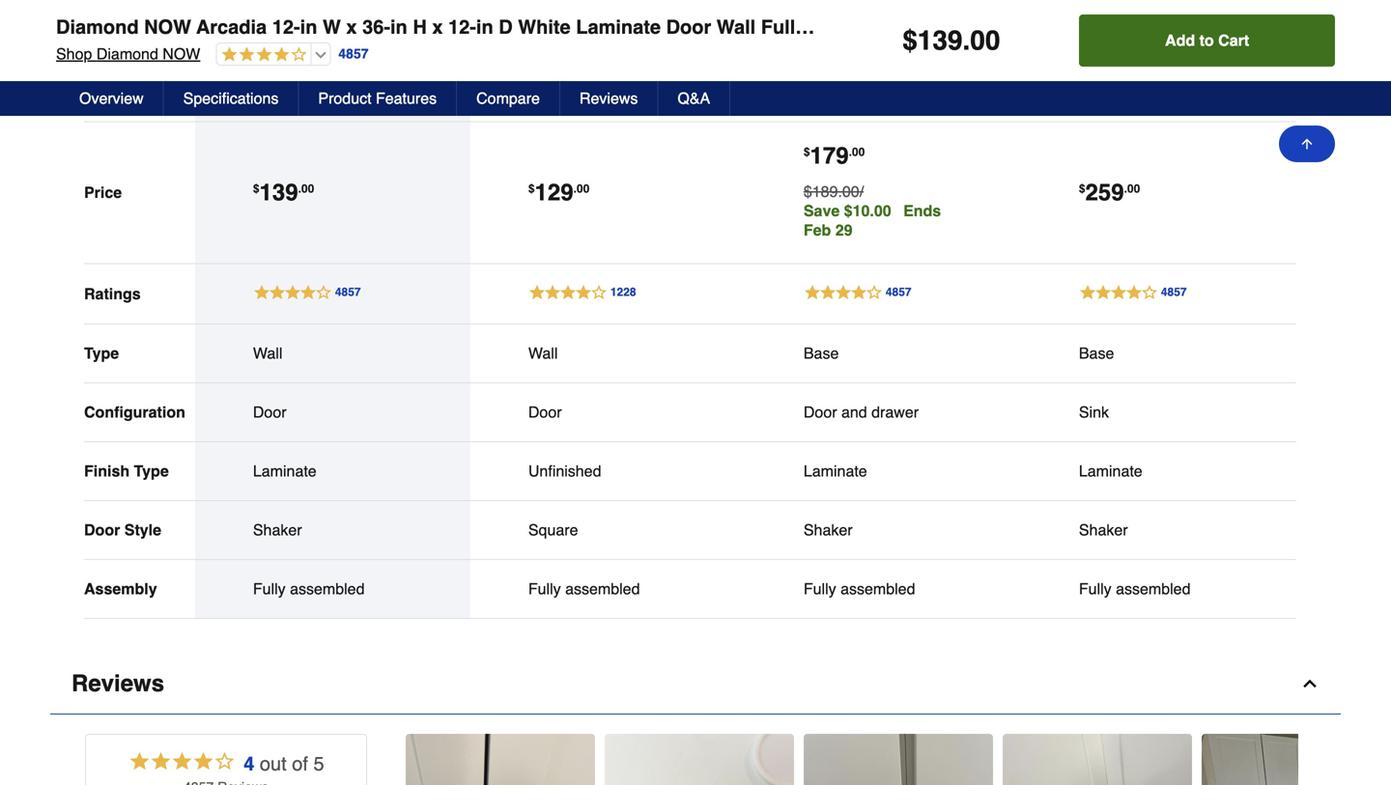 Task type: describe. For each thing, give the bounding box(es) containing it.
add down panel
[[1117, 71, 1147, 89]]

shop
[[56, 45, 92, 63]]

2 fully assembled cell from the left
[[528, 580, 688, 599]]

. inside the '$ 129 . 00'
[[574, 182, 577, 196]]

$ 129 . 00
[[528, 179, 590, 206]]

fully assembled for fourth fully assembled 'cell' from left
[[1079, 580, 1191, 598]]

shaker for third shaker cell from the left
[[1079, 522, 1128, 539]]

3 in from the left
[[476, 16, 493, 38]]

unfinished cell
[[528, 462, 688, 481]]

save
[[804, 202, 840, 220]]

1 x from the left
[[346, 16, 357, 38]]

3 fully assembled cell from the left
[[804, 580, 963, 599]]

1 in from the left
[[300, 16, 317, 38]]

q&a button
[[658, 81, 731, 116]]

0 vertical spatial diamond
[[56, 16, 139, 38]]

overview button
[[60, 81, 164, 116]]

door and drawer
[[804, 404, 919, 422]]

product features button
[[299, 81, 457, 116]]

d
[[499, 16, 513, 38]]

sink
[[1079, 404, 1109, 422]]

cabinet
[[919, 16, 990, 38]]

fully assembled for first fully assembled 'cell' from left
[[253, 580, 365, 598]]

36-
[[362, 16, 390, 38]]

add to cart right panel
[[1165, 31, 1250, 49]]

ends feb 29
[[804, 202, 941, 239]]

assembled
[[811, 16, 914, 38]]

1 fully assembled cell from the left
[[253, 580, 412, 599]]

diamond now arcadia 12-in w x 36-in h x 12-in d white laminate door wall fully assembled cabinet (recessed panel shaker door style)
[[56, 16, 1328, 38]]

panel
[[1098, 16, 1149, 38]]

2 shaker cell from the left
[[804, 521, 963, 540]]

1 horizontal spatial wall
[[528, 345, 558, 363]]

feb
[[804, 221, 831, 239]]

save $10.00
[[804, 202, 892, 220]]

arcadia
[[196, 16, 267, 38]]

1 vertical spatial diamond
[[96, 45, 158, 63]]

0 horizontal spatial $ 139 . 00
[[253, 179, 314, 206]]

3 shaker cell from the left
[[1079, 521, 1239, 540]]

door style
[[84, 522, 161, 539]]

0 horizontal spatial 139
[[259, 179, 298, 206]]

specifications button
[[164, 81, 299, 116]]

129
[[535, 179, 574, 206]]

add up product
[[291, 71, 321, 89]]

ratings
[[84, 285, 141, 303]]

product
[[318, 89, 372, 107]]

(recessed
[[996, 16, 1092, 38]]

out
[[260, 753, 287, 776]]

compare button
[[457, 81, 560, 116]]

2 horizontal spatial wall
[[717, 16, 756, 38]]

/
[[860, 183, 864, 201]]

29
[[836, 221, 853, 239]]

$ inside $ 179 . 00
[[804, 146, 810, 159]]

1 vertical spatial reviews button
[[50, 654, 1341, 715]]

0 horizontal spatial wall
[[253, 345, 283, 363]]

add down assembled
[[841, 71, 872, 89]]

5
[[314, 753, 324, 776]]

price
[[84, 184, 122, 202]]

assembled for 2nd fully assembled 'cell' from the right
[[841, 580, 916, 598]]

shaker for 3rd shaker cell from right
[[253, 522, 302, 539]]

assembled for third fully assembled 'cell' from the right
[[565, 580, 640, 598]]

white
[[518, 16, 571, 38]]

q&a
[[678, 89, 710, 107]]

. inside $ 259 . 00
[[1124, 182, 1128, 196]]

configuration
[[84, 404, 185, 422]]

1 vertical spatial 4 stars image
[[128, 750, 236, 778]]

0 vertical spatial reviews button
[[560, 81, 658, 116]]

1 wall cell from the left
[[253, 344, 412, 364]]

square cell
[[528, 521, 688, 540]]

add to cart down white
[[566, 71, 650, 89]]

add right panel
[[1165, 31, 1195, 49]]

ends
[[904, 202, 941, 220]]



Task type: vqa. For each thing, say whether or not it's contained in the screenshot.


Task type: locate. For each thing, give the bounding box(es) containing it.
179
[[810, 143, 849, 169]]

259
[[1086, 179, 1124, 206]]

1 vertical spatial reviews
[[72, 671, 164, 697]]

door and drawer cell
[[804, 403, 963, 422]]

1 vertical spatial now
[[163, 45, 200, 63]]

wall cell
[[253, 344, 412, 364], [528, 344, 688, 364]]

sink cell
[[1079, 403, 1239, 422]]

reviews button
[[560, 81, 658, 116], [50, 654, 1341, 715]]

shop diamond now
[[56, 45, 200, 63]]

base up door and drawer
[[804, 345, 839, 363]]

1 shaker cell from the left
[[253, 521, 412, 540]]

0 horizontal spatial wall cell
[[253, 344, 412, 364]]

1 horizontal spatial shaker cell
[[804, 521, 963, 540]]

1 horizontal spatial base cell
[[1079, 344, 1239, 364]]

chevron up image
[[1301, 675, 1320, 694]]

3 fully assembled from the left
[[804, 580, 916, 598]]

00 inside $ 179 . 00
[[852, 146, 865, 159]]

laminate cell
[[253, 462, 412, 481], [804, 462, 963, 481], [1079, 462, 1239, 481]]

$ 259 . 00
[[1079, 179, 1140, 206]]

fully assembled cell
[[253, 580, 412, 599], [528, 580, 688, 599], [804, 580, 963, 599], [1079, 580, 1239, 599]]

reviews down assembly
[[72, 671, 164, 697]]

3 laminate cell from the left
[[1079, 462, 1239, 481]]

base for 2nd base cell from the right
[[804, 345, 839, 363]]

fully
[[761, 16, 806, 38], [253, 580, 286, 598], [528, 580, 561, 598], [804, 580, 836, 598], [1079, 580, 1112, 598]]

0 horizontal spatial base
[[804, 345, 839, 363]]

$ 179 . 00
[[804, 143, 865, 169]]

2 horizontal spatial in
[[476, 16, 493, 38]]

$ inside the '$ 129 . 00'
[[528, 182, 535, 196]]

.
[[963, 25, 970, 56], [849, 146, 852, 159], [298, 182, 301, 196], [574, 182, 577, 196], [1124, 182, 1128, 196]]

2 wall cell from the left
[[528, 344, 688, 364]]

0 vertical spatial $ 139 . 00
[[903, 25, 1001, 56]]

wall
[[717, 16, 756, 38], [253, 345, 283, 363], [528, 345, 558, 363]]

0 horizontal spatial shaker cell
[[253, 521, 412, 540]]

compare
[[477, 89, 540, 107]]

4 out of 5
[[244, 753, 324, 776]]

1 base cell from the left
[[804, 344, 963, 364]]

1 12- from the left
[[272, 16, 300, 38]]

1 horizontal spatial 12-
[[448, 16, 476, 38]]

1 horizontal spatial wall cell
[[528, 344, 688, 364]]

of
[[292, 753, 308, 776]]

to
[[1200, 31, 1214, 49], [325, 71, 340, 89], [600, 71, 615, 89], [876, 71, 890, 89], [1151, 71, 1166, 89]]

specifications
[[183, 89, 279, 107]]

base up the sink
[[1079, 345, 1114, 363]]

shaker for second shaker cell from the right
[[804, 522, 853, 539]]

0 vertical spatial 139
[[918, 25, 963, 56]]

00 inside $ 259 . 00
[[1128, 182, 1140, 196]]

base cell up the door and drawer cell
[[804, 344, 963, 364]]

add to cart down assembled
[[841, 71, 926, 89]]

add
[[1165, 31, 1195, 49], [291, 71, 321, 89], [566, 71, 596, 89], [841, 71, 872, 89], [1117, 71, 1147, 89]]

assembled
[[290, 580, 365, 598], [565, 580, 640, 598], [841, 580, 916, 598], [1116, 580, 1191, 598]]

4 stars image down arcadia
[[217, 46, 307, 64]]

0 horizontal spatial reviews
[[72, 671, 164, 697]]

base
[[804, 345, 839, 363], [1079, 345, 1114, 363]]

in left d
[[476, 16, 493, 38]]

2 x from the left
[[432, 16, 443, 38]]

1 horizontal spatial 139
[[918, 25, 963, 56]]

1 door cell from the left
[[253, 403, 412, 422]]

2 base from the left
[[1079, 345, 1114, 363]]

in left h
[[390, 16, 408, 38]]

type down the ratings
[[84, 345, 119, 363]]

assembly
[[84, 580, 157, 598]]

4 fully assembled cell from the left
[[1079, 580, 1239, 599]]

base cell up sink cell
[[1079, 344, 1239, 364]]

0 vertical spatial reviews
[[580, 89, 638, 107]]

1 horizontal spatial $ 139 . 00
[[903, 25, 1001, 56]]

style)
[[1275, 16, 1328, 38]]

diamond up overview
[[96, 45, 158, 63]]

fully assembled
[[253, 580, 365, 598], [528, 580, 640, 598], [804, 580, 916, 598], [1079, 580, 1191, 598]]

1 horizontal spatial reviews
[[580, 89, 638, 107]]

2 door cell from the left
[[528, 403, 688, 422]]

1 laminate cell from the left
[[253, 462, 412, 481]]

4857
[[339, 46, 369, 62]]

$
[[903, 25, 918, 56], [804, 146, 810, 159], [253, 182, 259, 196], [528, 182, 535, 196], [1079, 182, 1086, 196]]

now up shop diamond now
[[144, 16, 191, 38]]

2 base cell from the left
[[1079, 344, 1239, 364]]

type
[[84, 345, 119, 363], [134, 463, 169, 480]]

12-
[[272, 16, 300, 38], [448, 16, 476, 38]]

139
[[918, 25, 963, 56], [259, 179, 298, 206]]

drawer
[[872, 404, 919, 422]]

0 horizontal spatial x
[[346, 16, 357, 38]]

$10.00
[[844, 202, 892, 220]]

finish
[[84, 463, 130, 480]]

finish type
[[84, 463, 169, 480]]

x right w
[[346, 16, 357, 38]]

laminate
[[576, 16, 661, 38], [253, 463, 317, 480], [804, 463, 867, 480], [1079, 463, 1143, 480]]

base for 2nd base cell from the left
[[1079, 345, 1114, 363]]

0 horizontal spatial base cell
[[804, 344, 963, 364]]

overview
[[79, 89, 144, 107]]

features
[[376, 89, 437, 107]]

h
[[413, 16, 427, 38]]

in left w
[[300, 16, 317, 38]]

1 vertical spatial $ 139 . 00
[[253, 179, 314, 206]]

2 fully assembled from the left
[[528, 580, 640, 598]]

4 stars image
[[217, 46, 307, 64], [128, 750, 236, 778]]

style
[[124, 522, 161, 539]]

x
[[346, 16, 357, 38], [432, 16, 443, 38]]

2 assembled from the left
[[565, 580, 640, 598]]

2 horizontal spatial laminate cell
[[1079, 462, 1239, 481]]

12- left w
[[272, 16, 300, 38]]

1 base from the left
[[804, 345, 839, 363]]

assembled for first fully assembled 'cell' from left
[[290, 580, 365, 598]]

unfinished
[[528, 463, 601, 480]]

add to cart button
[[1080, 14, 1335, 67], [253, 58, 412, 102], [528, 58, 688, 102], [804, 58, 963, 102], [1079, 58, 1239, 102]]

0 horizontal spatial door cell
[[253, 403, 412, 422]]

$ inside $ 259 . 00
[[1079, 182, 1086, 196]]

w
[[323, 16, 341, 38]]

3 assembled from the left
[[841, 580, 916, 598]]

0 horizontal spatial type
[[84, 345, 119, 363]]

base cell
[[804, 344, 963, 364], [1079, 344, 1239, 364]]

square
[[528, 522, 578, 539]]

1 horizontal spatial laminate cell
[[804, 462, 963, 481]]

4 stars image left the 4
[[128, 750, 236, 778]]

4 assembled from the left
[[1116, 580, 1191, 598]]

product features
[[318, 89, 437, 107]]

1 fully assembled from the left
[[253, 580, 365, 598]]

add to cart
[[1165, 31, 1250, 49], [291, 71, 375, 89], [566, 71, 650, 89], [841, 71, 926, 89], [1117, 71, 1201, 89]]

0 horizontal spatial in
[[300, 16, 317, 38]]

. inside $ 179 . 00
[[849, 146, 852, 159]]

fully assembled for third fully assembled 'cell' from the right
[[528, 580, 640, 598]]

0 horizontal spatial laminate cell
[[253, 462, 412, 481]]

add to cart down panel
[[1117, 71, 1201, 89]]

2 12- from the left
[[448, 16, 476, 38]]

2 horizontal spatial shaker cell
[[1079, 521, 1239, 540]]

00 inside the '$ 129 . 00'
[[577, 182, 590, 196]]

4
[[244, 753, 254, 776]]

00
[[970, 25, 1001, 56], [852, 146, 865, 159], [301, 182, 314, 196], [577, 182, 590, 196], [1128, 182, 1140, 196]]

1 horizontal spatial type
[[134, 463, 169, 480]]

1 vertical spatial type
[[134, 463, 169, 480]]

shaker cell
[[253, 521, 412, 540], [804, 521, 963, 540], [1079, 521, 1239, 540]]

now
[[144, 16, 191, 38], [163, 45, 200, 63]]

$189.00 /
[[804, 183, 864, 201]]

shaker
[[1155, 16, 1219, 38], [253, 522, 302, 539], [804, 522, 853, 539], [1079, 522, 1128, 539]]

type right finish at the bottom left of page
[[134, 463, 169, 480]]

$ 139 . 00
[[903, 25, 1001, 56], [253, 179, 314, 206]]

4 fully assembled from the left
[[1079, 580, 1191, 598]]

0 vertical spatial type
[[84, 345, 119, 363]]

2 laminate cell from the left
[[804, 462, 963, 481]]

2 in from the left
[[390, 16, 408, 38]]

arrow up image
[[1300, 136, 1315, 152]]

1 horizontal spatial in
[[390, 16, 408, 38]]

in
[[300, 16, 317, 38], [390, 16, 408, 38], [476, 16, 493, 38]]

1 vertical spatial 139
[[259, 179, 298, 206]]

fully assembled for 2nd fully assembled 'cell' from the right
[[804, 580, 916, 598]]

1 assembled from the left
[[290, 580, 365, 598]]

add down white
[[566, 71, 596, 89]]

cart
[[1219, 31, 1250, 49], [344, 71, 375, 89], [619, 71, 650, 89], [895, 71, 926, 89], [1170, 71, 1201, 89]]

door
[[666, 16, 711, 38], [1224, 16, 1270, 38], [253, 404, 287, 422], [528, 404, 562, 422], [804, 404, 837, 422], [84, 522, 120, 539]]

0 vertical spatial now
[[144, 16, 191, 38]]

12- right h
[[448, 16, 476, 38]]

door cell
[[253, 403, 412, 422], [528, 403, 688, 422]]

0 vertical spatial 4 stars image
[[217, 46, 307, 64]]

0 horizontal spatial 12-
[[272, 16, 300, 38]]

1 horizontal spatial door cell
[[528, 403, 688, 422]]

1 horizontal spatial base
[[1079, 345, 1114, 363]]

and
[[842, 404, 867, 422]]

door inside cell
[[804, 404, 837, 422]]

x right h
[[432, 16, 443, 38]]

diamond
[[56, 16, 139, 38], [96, 45, 158, 63]]

now down arcadia
[[163, 45, 200, 63]]

add to cart up product
[[291, 71, 375, 89]]

$189.00
[[804, 183, 860, 201]]

assembled for fourth fully assembled 'cell' from left
[[1116, 580, 1191, 598]]

reviews
[[580, 89, 638, 107], [72, 671, 164, 697]]

diamond up shop
[[56, 16, 139, 38]]

reviews left 'q&a'
[[580, 89, 638, 107]]

1 horizontal spatial x
[[432, 16, 443, 38]]



